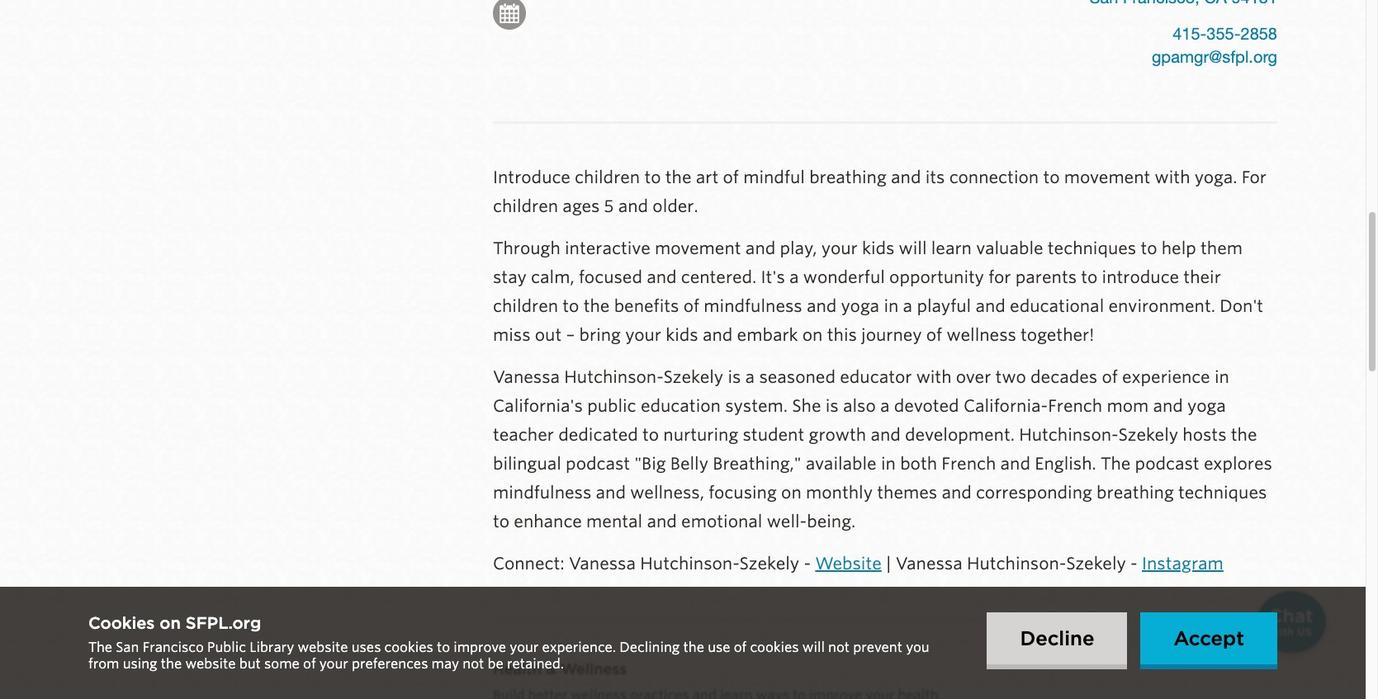 Task type: locate. For each thing, give the bounding box(es) containing it.
vanessa down 'mental'
[[569, 554, 636, 574]]

0 vertical spatial mindfulness
[[704, 296, 803, 316]]

in inside through interactive movement and play, your kids will learn valuable techniques to help them stay calm, focused and centered. it's a wonderful opportunity for parents to introduce their children to the benefits of mindfulness and yoga in a playful and educational environment. don't miss out – bring your kids and embark on this journey of wellness together!
[[884, 296, 899, 316]]

to up may
[[437, 640, 450, 656]]

podcast down dedicated
[[566, 454, 630, 474]]

0 horizontal spatial -
[[804, 554, 811, 574]]

is
[[728, 367, 741, 387], [826, 396, 839, 416]]

with left yoga.
[[1155, 168, 1191, 187]]

not
[[829, 640, 850, 656], [463, 657, 484, 672]]

benefits
[[614, 296, 679, 316]]

mindfulness up embark
[[704, 296, 803, 316]]

the up explores
[[1231, 425, 1258, 445]]

she
[[792, 396, 821, 416]]

website down public
[[185, 657, 236, 672]]

1 vertical spatial movement
[[655, 239, 741, 258]]

on up well-
[[781, 483, 802, 503]]

not down improve
[[463, 657, 484, 672]]

on inside "vanessa hutchinson-szekely is a seasoned educator with over two decades of experience in california's public education system. she is also a devoted california-french mom and yoga teacher dedicated to nurturing student growth and development. hutchinson-szekely hosts the bilingual podcast "big belly breathing," available in both french and english. the podcast explores mindfulness and wellness, focusing on monthly themes and corresponding breathing techniques to enhance mental and emotional well-being."
[[781, 483, 802, 503]]

1 podcast from the left
[[566, 454, 630, 474]]

0 horizontal spatial mindfulness
[[493, 483, 592, 503]]

belly
[[671, 454, 709, 474]]

for
[[1242, 168, 1267, 187]]

1 horizontal spatial french
[[1048, 396, 1103, 416]]

vanessa hutchinson-szekely is a seasoned educator with over two decades of experience in california's public education system. she is also a devoted california-french mom and yoga teacher dedicated to nurturing student growth and development. hutchinson-szekely hosts the bilingual podcast "big belly breathing," available in both french and english. the podcast explores mindfulness and wellness, focusing on monthly themes and corresponding breathing techniques to enhance mental and emotional well-being.
[[493, 367, 1273, 532]]

1 vertical spatial mindfulness
[[493, 483, 592, 503]]

will left prevent
[[803, 640, 825, 656]]

1 vertical spatial the
[[88, 640, 112, 656]]

centered.
[[681, 268, 757, 287]]

1 vertical spatial will
[[803, 640, 825, 656]]

1 vertical spatial is
[[826, 396, 839, 416]]

0 vertical spatial the
[[1101, 454, 1131, 474]]

is right she
[[826, 396, 839, 416]]

of down playful
[[927, 325, 943, 345]]

their
[[1184, 268, 1221, 287]]

and up benefits
[[647, 268, 677, 287]]

cookies
[[385, 640, 433, 656], [750, 640, 799, 656]]

the down "francisco"
[[161, 657, 182, 672]]

in right experience
[[1215, 367, 1230, 387]]

will up opportunity
[[899, 239, 927, 258]]

retained.
[[507, 657, 564, 672]]

use
[[708, 640, 731, 656]]

1 vertical spatial french
[[942, 454, 996, 474]]

1 vertical spatial yoga
[[1188, 396, 1226, 416]]

1 horizontal spatial movement
[[1064, 168, 1151, 187]]

a right also
[[880, 396, 890, 416]]

the left art
[[666, 168, 692, 187]]

2 vertical spatial on
[[160, 614, 181, 634]]

french
[[1048, 396, 1103, 416], [942, 454, 996, 474]]

1 horizontal spatial will
[[899, 239, 927, 258]]

0 horizontal spatial yoga
[[841, 296, 880, 316]]

the inside introduce children to the art of mindful breathing and its connection to movement with yoga. for children ages 5 and older.
[[666, 168, 692, 187]]

in left both
[[881, 454, 896, 474]]

0 vertical spatial yoga
[[841, 296, 880, 316]]

the up from
[[88, 640, 112, 656]]

techniques down explores
[[1179, 483, 1267, 503]]

francisco
[[143, 640, 204, 656]]

your
[[822, 239, 858, 258], [625, 325, 662, 345], [510, 640, 539, 656], [319, 657, 348, 672]]

355-
[[1207, 24, 1241, 43]]

your up wonderful
[[822, 239, 858, 258]]

kids up wonderful
[[862, 239, 895, 258]]

techniques inside "vanessa hutchinson-szekely is a seasoned educator with over two decades of experience in california's public education system. she is also a devoted california-french mom and yoga teacher dedicated to nurturing student growth and development. hutchinson-szekely hosts the bilingual podcast "big belly breathing," available in both french and english. the podcast explores mindfulness and wellness, focusing on monthly themes and corresponding breathing techniques to enhance mental and emotional well-being."
[[1179, 483, 1267, 503]]

introduce
[[493, 168, 571, 187]]

being.
[[807, 512, 856, 532]]

0 vertical spatial not
[[829, 640, 850, 656]]

wellness,
[[630, 483, 704, 503]]

website link
[[815, 554, 882, 574]]

cookies up "preferences"
[[385, 640, 433, 656]]

of right art
[[723, 168, 739, 187]]

mindfulness up enhance
[[493, 483, 592, 503]]

1 vertical spatial breathing
[[1097, 483, 1174, 503]]

2 vertical spatial in
[[881, 454, 896, 474]]

yoga up hosts in the bottom of the page
[[1188, 396, 1226, 416]]

your down benefits
[[625, 325, 662, 345]]

yoga down wonderful
[[841, 296, 880, 316]]

wonderful
[[803, 268, 885, 287]]

on inside through interactive movement and play, your kids will learn valuable techniques to help them stay calm, focused and centered. it's a wonderful opportunity for parents to introduce their children to the benefits of mindfulness and yoga in a playful and educational environment. don't miss out – bring your kids and embark on this journey of wellness together!
[[803, 325, 823, 345]]

on up "francisco"
[[160, 614, 181, 634]]

1 vertical spatial techniques
[[1179, 483, 1267, 503]]

0 horizontal spatial techniques
[[1048, 239, 1137, 258]]

the inside "vanessa hutchinson-szekely is a seasoned educator with over two decades of experience in california's public education system. she is also a devoted california-french mom and yoga teacher dedicated to nurturing student growth and development. hutchinson-szekely hosts the bilingual podcast "big belly breathing," available in both french and english. the podcast explores mindfulness and wellness, focusing on monthly themes and corresponding breathing techniques to enhance mental and emotional well-being."
[[1101, 454, 1131, 474]]

with
[[1155, 168, 1191, 187], [917, 367, 952, 387], [1271, 626, 1294, 638]]

in
[[884, 296, 899, 316], [1215, 367, 1230, 387], [881, 454, 896, 474]]

children up 5
[[575, 168, 640, 187]]

1 horizontal spatial the
[[1101, 454, 1131, 474]]

1 horizontal spatial mindfulness
[[704, 296, 803, 316]]

nurturing
[[664, 425, 739, 445]]

alert dialog
[[0, 587, 1366, 700]]

breathing inside "vanessa hutchinson-szekely is a seasoned educator with over two decades of experience in california's public education system. she is also a devoted california-french mom and yoga teacher dedicated to nurturing student growth and development. hutchinson-szekely hosts the bilingual podcast "big belly breathing," available in both french and english. the podcast explores mindfulness and wellness, focusing on monthly themes and corresponding breathing techniques to enhance mental and emotional well-being."
[[1097, 483, 1174, 503]]

older.
[[653, 196, 699, 216]]

0 horizontal spatial podcast
[[566, 454, 630, 474]]

learn
[[931, 239, 972, 258]]

0 horizontal spatial the
[[88, 640, 112, 656]]

wellness
[[561, 661, 627, 678]]

1 horizontal spatial techniques
[[1179, 483, 1267, 503]]

and left embark
[[703, 325, 733, 345]]

accept button
[[1141, 613, 1278, 666]]

0 vertical spatial website
[[298, 640, 348, 656]]

"big
[[635, 454, 666, 474]]

available
[[806, 454, 877, 474]]

the
[[1101, 454, 1131, 474], [88, 640, 112, 656]]

stay
[[493, 268, 527, 287]]

0 vertical spatial in
[[884, 296, 899, 316]]

of right some
[[303, 657, 316, 672]]

0 vertical spatial on
[[803, 325, 823, 345]]

-
[[804, 554, 811, 574], [1131, 554, 1138, 574]]

0 vertical spatial techniques
[[1048, 239, 1137, 258]]

2 horizontal spatial on
[[803, 325, 823, 345]]

embark
[[737, 325, 798, 345]]

1 horizontal spatial -
[[1131, 554, 1138, 574]]

0 horizontal spatial breathing
[[810, 168, 887, 187]]

0 horizontal spatial is
[[728, 367, 741, 387]]

cookies
[[88, 614, 155, 634]]

in up journey
[[884, 296, 899, 316]]

environment.
[[1109, 296, 1216, 316]]

and up 'it's'
[[746, 239, 776, 258]]

1 horizontal spatial with
[[1155, 168, 1191, 187]]

is up system.
[[728, 367, 741, 387]]

children down introduce
[[493, 196, 558, 216]]

the inside "vanessa hutchinson-szekely is a seasoned educator with over two decades of experience in california's public education system. she is also a devoted california-french mom and yoga teacher dedicated to nurturing student growth and development. hutchinson-szekely hosts the bilingual podcast "big belly breathing," available in both french and english. the podcast explores mindfulness and wellness, focusing on monthly themes and corresponding breathing techniques to enhance mental and emotional well-being."
[[1231, 425, 1258, 445]]

with inside "vanessa hutchinson-szekely is a seasoned educator with over two decades of experience in california's public education system. she is also a devoted california-french mom and yoga teacher dedicated to nurturing student growth and development. hutchinson-szekely hosts the bilingual podcast "big belly breathing," available in both french and english. the podcast explores mindfulness and wellness, focusing on monthly themes and corresponding breathing techniques to enhance mental and emotional well-being."
[[917, 367, 952, 387]]

1 horizontal spatial vanessa
[[569, 554, 636, 574]]

cookies on sfpl.org document
[[88, 614, 961, 673]]

0 horizontal spatial cookies
[[385, 640, 433, 656]]

mom
[[1107, 396, 1149, 416]]

california-
[[964, 396, 1048, 416]]

french down development.
[[942, 454, 996, 474]]

movement inside introduce children to the art of mindful breathing and its connection to movement with yoga. for children ages 5 and older.
[[1064, 168, 1151, 187]]

parents
[[1016, 268, 1077, 287]]

2 vertical spatial children
[[493, 296, 558, 316]]

education
[[641, 396, 721, 416]]

- left instagram
[[1131, 554, 1138, 574]]

health & wellness
[[493, 661, 627, 678]]

0 vertical spatial breathing
[[810, 168, 887, 187]]

well-
[[767, 512, 807, 532]]

play,
[[780, 239, 817, 258]]

1 vertical spatial on
[[781, 483, 802, 503]]

of right use
[[734, 640, 747, 656]]

preferences
[[352, 657, 428, 672]]

breathing,"
[[713, 454, 802, 474]]

0 vertical spatial will
[[899, 239, 927, 258]]

1 horizontal spatial breathing
[[1097, 483, 1174, 503]]

1 horizontal spatial yoga
[[1188, 396, 1226, 416]]

and up wellness
[[976, 296, 1006, 316]]

0 vertical spatial french
[[1048, 396, 1103, 416]]

2858
[[1241, 24, 1278, 43]]

2 cookies from the left
[[750, 640, 799, 656]]

techniques up parents
[[1048, 239, 1137, 258]]

website left uses
[[298, 640, 348, 656]]

2 - from the left
[[1131, 554, 1138, 574]]

a
[[790, 268, 799, 287], [903, 296, 913, 316], [745, 367, 755, 387], [880, 396, 890, 416]]

and left its
[[891, 168, 921, 187]]

the inside cookies on sfpl.org the san francisco public library website uses cookies to improve your experience. declining the use of cookies will not prevent you from using the website but some of your preferences may not be retained.
[[88, 640, 112, 656]]

and right themes at the bottom
[[942, 483, 972, 503]]

through interactive movement and play, your kids will learn valuable techniques to help them stay calm, focused and centered. it's a wonderful opportunity for parents to introduce their children to the benefits of mindfulness and yoga in a playful and educational environment. don't miss out – bring your kids and embark on this journey of wellness together!
[[493, 239, 1264, 345]]

vanessa right |
[[896, 554, 963, 574]]

alert dialog containing decline
[[0, 587, 1366, 700]]

kids down benefits
[[666, 325, 699, 345]]

- left website
[[804, 554, 811, 574]]

the up bring
[[584, 296, 610, 316]]

introduce children to the art of mindful breathing and its connection to movement with yoga. for children ages 5 and older.
[[493, 168, 1267, 216]]

and down also
[[871, 425, 901, 445]]

of inside "vanessa hutchinson-szekely is a seasoned educator with over two decades of experience in california's public education system. she is also a devoted california-french mom and yoga teacher dedicated to nurturing student growth and development. hutchinson-szekely hosts the bilingual podcast "big belly breathing," available in both french and english. the podcast explores mindfulness and wellness, focusing on monthly themes and corresponding breathing techniques to enhance mental and emotional well-being."
[[1102, 367, 1118, 387]]

1 horizontal spatial not
[[829, 640, 850, 656]]

with left us on the right bottom
[[1271, 626, 1294, 638]]

1 vertical spatial children
[[493, 196, 558, 216]]

vanessa inside "vanessa hutchinson-szekely is a seasoned educator with over two decades of experience in california's public education system. she is also a devoted california-french mom and yoga teacher dedicated to nurturing student growth and development. hutchinson-szekely hosts the bilingual podcast "big belly breathing," available in both french and english. the podcast explores mindfulness and wellness, focusing on monthly themes and corresponding breathing techniques to enhance mental and emotional well-being."
[[493, 367, 560, 387]]

0 horizontal spatial movement
[[655, 239, 741, 258]]

1 horizontal spatial website
[[298, 640, 348, 656]]

1 horizontal spatial cookies
[[750, 640, 799, 656]]

journey
[[862, 325, 922, 345]]

decades
[[1031, 367, 1098, 387]]

valuable
[[976, 239, 1044, 258]]

1 - from the left
[[804, 554, 811, 574]]

hutchinson- up english.
[[1019, 425, 1119, 445]]

french down decades
[[1048, 396, 1103, 416]]

0 horizontal spatial kids
[[666, 325, 699, 345]]

movement inside through interactive movement and play, your kids will learn valuable techniques to help them stay calm, focused and centered. it's a wonderful opportunity for parents to introduce their children to the benefits of mindfulness and yoga in a playful and educational environment. don't miss out – bring your kids and embark on this journey of wellness together!
[[655, 239, 741, 258]]

1 vertical spatial website
[[185, 657, 236, 672]]

to up older.
[[645, 168, 661, 187]]

children up miss
[[493, 296, 558, 316]]

the right english.
[[1101, 454, 1131, 474]]

instagram
[[1142, 554, 1224, 574]]

0 horizontal spatial will
[[803, 640, 825, 656]]

1 horizontal spatial on
[[781, 483, 802, 503]]

vanessa up california's
[[493, 367, 560, 387]]

emotional
[[682, 512, 763, 532]]

california's
[[493, 396, 583, 416]]

0 vertical spatial with
[[1155, 168, 1191, 187]]

of up mom
[[1102, 367, 1118, 387]]

0 horizontal spatial website
[[185, 657, 236, 672]]

podcast down hosts in the bottom of the page
[[1135, 454, 1200, 474]]

calm,
[[531, 268, 575, 287]]

through
[[493, 239, 561, 258]]

to up –
[[563, 296, 579, 316]]

podcast
[[566, 454, 630, 474], [1135, 454, 1200, 474]]

1 vertical spatial with
[[917, 367, 952, 387]]

not left prevent
[[829, 640, 850, 656]]

0 horizontal spatial vanessa
[[493, 367, 560, 387]]

with up devoted
[[917, 367, 952, 387]]

teacher
[[493, 425, 554, 445]]

to left help
[[1141, 239, 1158, 258]]

0 vertical spatial movement
[[1064, 168, 1151, 187]]

your up retained.
[[510, 640, 539, 656]]

1 horizontal spatial kids
[[862, 239, 895, 258]]

0 horizontal spatial french
[[942, 454, 996, 474]]

cookies right use
[[750, 640, 799, 656]]

for
[[989, 268, 1011, 287]]

to right the connection
[[1044, 168, 1060, 187]]

1 horizontal spatial podcast
[[1135, 454, 1200, 474]]

2 horizontal spatial with
[[1271, 626, 1294, 638]]

0 horizontal spatial with
[[917, 367, 952, 387]]

1 vertical spatial not
[[463, 657, 484, 672]]

2 vertical spatial with
[[1271, 626, 1294, 638]]

0 horizontal spatial on
[[160, 614, 181, 634]]

devoted
[[894, 396, 959, 416]]

website
[[298, 640, 348, 656], [185, 657, 236, 672]]

website
[[815, 554, 882, 574]]

on left this at the right top of the page
[[803, 325, 823, 345]]

yoga
[[841, 296, 880, 316], [1188, 396, 1226, 416]]

will
[[899, 239, 927, 258], [803, 640, 825, 656]]

techniques
[[1048, 239, 1137, 258], [1179, 483, 1267, 503]]

don't
[[1220, 296, 1264, 316]]

focusing
[[709, 483, 777, 503]]

2 horizontal spatial vanessa
[[896, 554, 963, 574]]



Task type: describe. For each thing, give the bounding box(es) containing it.
415-
[[1173, 24, 1207, 43]]

gpamgr@sfpl.org
[[1152, 47, 1278, 66]]

2 podcast from the left
[[1135, 454, 1200, 474]]

with inside chat with us
[[1271, 626, 1294, 638]]

together!
[[1021, 325, 1095, 345]]

it's
[[761, 268, 785, 287]]

decline button
[[987, 613, 1128, 666]]

a right 'it's'
[[790, 268, 799, 287]]

decline
[[1020, 627, 1095, 651]]

library
[[250, 640, 294, 656]]

and right 5
[[618, 196, 648, 216]]

from
[[88, 657, 119, 672]]

1 vertical spatial in
[[1215, 367, 1230, 387]]

chat with us
[[1270, 605, 1314, 638]]

cookies on sfpl.org the san francisco public library website uses cookies to improve your experience. declining the use of cookies will not prevent you from using the website but some of your preferences may not be retained.
[[88, 614, 930, 672]]

public
[[207, 640, 246, 656]]

experience.
[[542, 640, 616, 656]]

hutchinson- down emotional
[[640, 554, 740, 574]]

connection
[[950, 168, 1039, 187]]

will inside cookies on sfpl.org the san francisco public library website uses cookies to improve your experience. declining the use of cookies will not prevent you from using the website but some of your preferences may not be retained.
[[803, 640, 825, 656]]

of down centered.
[[684, 296, 700, 316]]

0 vertical spatial children
[[575, 168, 640, 187]]

a up journey
[[903, 296, 913, 316]]

with inside introduce children to the art of mindful breathing and its connection to movement with yoga. for children ages 5 and older.
[[1155, 168, 1191, 187]]

will inside through interactive movement and play, your kids will learn valuable techniques to help them stay calm, focused and centered. it's a wonderful opportunity for parents to introduce their children to the benefits of mindfulness and yoga in a playful and educational environment. don't miss out – bring your kids and embark on this journey of wellness together!
[[899, 239, 927, 258]]

0 vertical spatial kids
[[862, 239, 895, 258]]

this
[[827, 325, 857, 345]]

explores
[[1204, 454, 1273, 474]]

prevent
[[853, 640, 903, 656]]

yoga inside "vanessa hutchinson-szekely is a seasoned educator with over two decades of experience in california's public education system. she is also a devoted california-french mom and yoga teacher dedicated to nurturing student growth and development. hutchinson-szekely hosts the bilingual podcast "big belly breathing," available in both french and english. the podcast explores mindfulness and wellness, focusing on monthly themes and corresponding breathing techniques to enhance mental and emotional well-being."
[[1188, 396, 1226, 416]]

over
[[956, 367, 991, 387]]

your right some
[[319, 657, 348, 672]]

to up "big
[[643, 425, 659, 445]]

and down wellness,
[[647, 512, 677, 532]]

system.
[[725, 396, 788, 416]]

opportunity
[[890, 268, 984, 287]]

dedicated
[[558, 425, 638, 445]]

english.
[[1035, 454, 1097, 474]]

ages
[[563, 196, 600, 216]]

0 vertical spatial is
[[728, 367, 741, 387]]

declining
[[620, 640, 680, 656]]

accept
[[1174, 627, 1245, 651]]

us
[[1298, 626, 1312, 638]]

may
[[432, 657, 459, 672]]

yoga.
[[1195, 168, 1238, 187]]

out
[[535, 325, 562, 345]]

mindfulness inside through interactive movement and play, your kids will learn valuable techniques to help them stay calm, focused and centered. it's a wonderful opportunity for parents to introduce their children to the benefits of mindfulness and yoga in a playful and educational environment. don't miss out – bring your kids and embark on this journey of wellness together!
[[704, 296, 803, 316]]

and down experience
[[1153, 396, 1183, 416]]

focused
[[579, 268, 643, 287]]

corresponding
[[976, 483, 1093, 503]]

a up system.
[[745, 367, 755, 387]]

techniques inside through interactive movement and play, your kids will learn valuable techniques to help them stay calm, focused and centered. it's a wonderful opportunity for parents to introduce their children to the benefits of mindfulness and yoga in a playful and educational environment. don't miss out – bring your kids and embark on this journey of wellness together!
[[1048, 239, 1137, 258]]

mindfulness inside "vanessa hutchinson-szekely is a seasoned educator with over two decades of experience in california's public education system. she is also a devoted california-french mom and yoga teacher dedicated to nurturing student growth and development. hutchinson-szekely hosts the bilingual podcast "big belly breathing," available in both french and english. the podcast explores mindfulness and wellness, focusing on monthly themes and corresponding breathing techniques to enhance mental and emotional well-being."
[[493, 483, 592, 503]]

some
[[264, 657, 300, 672]]

5
[[604, 196, 614, 216]]

san
[[116, 640, 139, 656]]

public
[[587, 396, 637, 416]]

415-355-2858
[[1173, 24, 1278, 43]]

1 horizontal spatial is
[[826, 396, 839, 416]]

breathing inside introduce children to the art of mindful breathing and its connection to movement with yoga. for children ages 5 and older.
[[810, 168, 887, 187]]

on inside cookies on sfpl.org the san francisco public library website uses cookies to improve your experience. declining the use of cookies will not prevent you from using the website but some of your preferences may not be retained.
[[160, 614, 181, 634]]

monthly
[[806, 483, 873, 503]]

mindful
[[744, 168, 805, 187]]

health & wellness link
[[493, 661, 942, 679]]

1 vertical spatial kids
[[666, 325, 699, 345]]

bilingual
[[493, 454, 562, 474]]

connect: vanessa hutchinson-szekely - website | vanessa hutchinson-szekely - instagram
[[493, 554, 1224, 574]]

and up the corresponding
[[1001, 454, 1031, 474]]

development.
[[905, 425, 1015, 445]]

bring
[[579, 325, 621, 345]]

yoga inside through interactive movement and play, your kids will learn valuable techniques to help them stay calm, focused and centered. it's a wonderful opportunity for parents to introduce their children to the benefits of mindfulness and yoga in a playful and educational environment. don't miss out – bring your kids and embark on this journey of wellness together!
[[841, 296, 880, 316]]

also
[[843, 396, 876, 416]]

health
[[493, 661, 542, 678]]

and up this at the right top of the page
[[807, 296, 837, 316]]

interactive
[[565, 239, 651, 258]]

0 horizontal spatial not
[[463, 657, 484, 672]]

wellness
[[947, 325, 1017, 345]]

introduce
[[1102, 268, 1180, 287]]

and up 'mental'
[[596, 483, 626, 503]]

mental
[[587, 512, 643, 532]]

using
[[123, 657, 157, 672]]

the left use
[[683, 640, 704, 656]]

sfpl.org
[[186, 614, 261, 634]]

both
[[900, 454, 938, 474]]

gpamgr@sfpl.org link
[[1152, 47, 1278, 66]]

educator
[[840, 367, 912, 387]]

experience
[[1123, 367, 1211, 387]]

to left enhance
[[493, 512, 510, 532]]

you
[[906, 640, 930, 656]]

instagram link
[[1142, 554, 1224, 574]]

art
[[696, 168, 719, 187]]

them
[[1201, 239, 1243, 258]]

the inside through interactive movement and play, your kids will learn valuable techniques to help them stay calm, focused and centered. it's a wonderful opportunity for parents to introduce their children to the benefits of mindfulness and yoga in a playful and educational environment. don't miss out – bring your kids and embark on this journey of wellness together!
[[584, 296, 610, 316]]

help
[[1162, 239, 1197, 258]]

but
[[239, 657, 261, 672]]

themes
[[877, 483, 938, 503]]

of inside introduce children to the art of mindful breathing and its connection to movement with yoga. for children ages 5 and older.
[[723, 168, 739, 187]]

hutchinson- up public
[[564, 367, 664, 387]]

to inside cookies on sfpl.org the san francisco public library website uses cookies to improve your experience. declining the use of cookies will not prevent you from using the website but some of your preferences may not be retained.
[[437, 640, 450, 656]]

|
[[886, 554, 892, 574]]

children inside through interactive movement and play, your kids will learn valuable techniques to help them stay calm, focused and centered. it's a wonderful opportunity for parents to introduce their children to the benefits of mindfulness and yoga in a playful and educational environment. don't miss out – bring your kids and embark on this journey of wellness together!
[[493, 296, 558, 316]]

1 cookies from the left
[[385, 640, 433, 656]]

two
[[996, 367, 1027, 387]]

enhance
[[514, 512, 582, 532]]

hutchinson- down the corresponding
[[967, 554, 1066, 574]]

be
[[488, 657, 504, 672]]

improve
[[454, 640, 506, 656]]

415-355-2858 link
[[1173, 24, 1278, 43]]

seasoned
[[759, 367, 836, 387]]

hosts
[[1183, 425, 1227, 445]]

connect:
[[493, 554, 565, 574]]

to right parents
[[1081, 268, 1098, 287]]



Task type: vqa. For each thing, say whether or not it's contained in the screenshot.
your
yes



